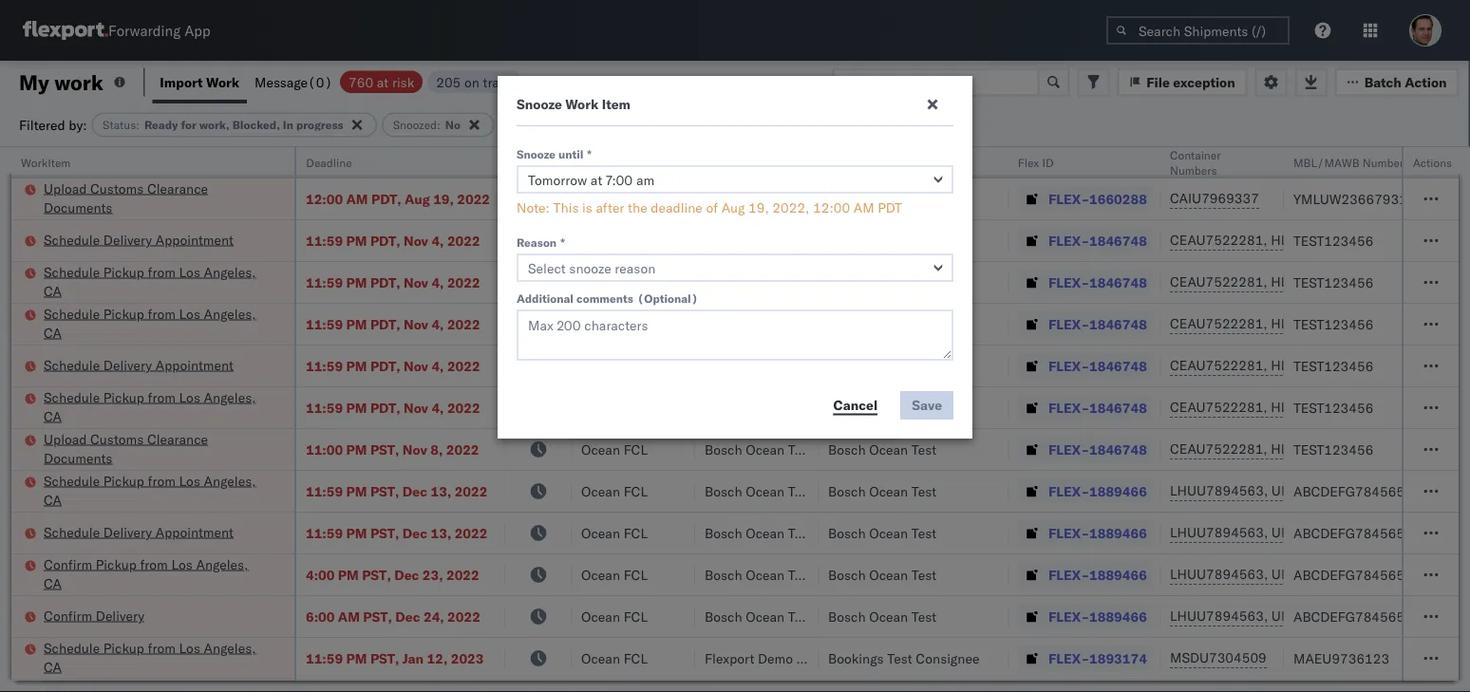 Task type: locate. For each thing, give the bounding box(es) containing it.
2 vertical spatial schedule delivery appointment button
[[44, 523, 234, 544]]

batch action
[[1364, 74, 1447, 90]]

delivery
[[103, 231, 152, 248], [103, 357, 152, 373], [103, 524, 152, 540], [96, 607, 144, 624]]

snooze until *
[[517, 147, 592, 161]]

1 : from the left
[[136, 118, 140, 132]]

ceau7522281, hlxu6269489, hlxu8034992 for 3rd schedule pickup from los angeles, ca 'button' from the bottom of the page
[[1170, 399, 1465, 416]]

1 horizontal spatial *
[[587, 147, 592, 161]]

app
[[184, 21, 211, 39]]

1 demo from the top
[[758, 190, 793, 207]]

2 test123456 from the top
[[1294, 274, 1374, 291]]

1 vertical spatial upload customs clearance documents link
[[44, 430, 270, 468]]

aug down deadline button
[[405, 190, 430, 207]]

pickup inside confirm pickup from los angeles, ca
[[96, 556, 137, 573]]

confirm pickup from los angeles, ca button
[[44, 555, 270, 595]]

1846748
[[1089, 232, 1147, 249], [1089, 274, 1147, 291], [1089, 316, 1147, 332], [1089, 358, 1147, 374], [1089, 399, 1147, 416], [1089, 441, 1147, 458]]

0 vertical spatial schedule delivery appointment link
[[44, 230, 234, 249]]

customs for 11:00 pm pst, nov 8, 2022
[[90, 431, 144, 447]]

upload customs clearance documents for 12:00 am pdt, aug 19, 2022
[[44, 180, 208, 216]]

pst, down 11:00 pm pst, nov 8, 2022
[[370, 483, 399, 500]]

angeles, for first schedule pickup from los angeles, ca link from the bottom
[[204, 640, 256, 656]]

upload customs clearance documents button for 11:00 pm pst, nov 8, 2022
[[44, 430, 270, 470]]

additional
[[517, 291, 574, 305]]

schedule pickup from los angeles, ca button
[[44, 263, 270, 303], [44, 304, 270, 344], [44, 388, 270, 428], [44, 472, 270, 511], [44, 639, 270, 679]]

numbers
[[1363, 155, 1410, 170], [1170, 163, 1217, 177]]

6 resize handle column header from the left
[[986, 147, 1009, 692]]

schedule delivery appointment
[[44, 231, 234, 248], [44, 357, 234, 373], [44, 524, 234, 540]]

205
[[436, 74, 461, 90]]

hlxu8034992 for fifth schedule pickup from los angeles, ca 'button' from the bottom
[[1372, 274, 1465, 290]]

pickup for fourth schedule pickup from los angeles, ca link
[[103, 473, 144, 489]]

upload customs clearance documents link for 12:00 am pdt, aug 19, 2022
[[44, 179, 270, 217]]

13, up 23, at left
[[431, 525, 451, 541]]

pdt, for 12:00 am pdt, aug 19, 2022's upload customs clearance documents link
[[371, 190, 401, 207]]

los for first schedule pickup from los angeles, ca link from the top
[[179, 264, 200, 280]]

0 horizontal spatial aug
[[405, 190, 430, 207]]

additional comments (optional)
[[517, 291, 698, 305]]

documents for 12:00
[[44, 199, 112, 216]]

4 abcdefg78456546 from the top
[[1294, 608, 1421, 625]]

1 vertical spatial 11:59 pm pst, dec 13, 2022
[[306, 525, 488, 541]]

0 vertical spatial upload customs clearance documents link
[[44, 179, 270, 217]]

import work
[[160, 74, 239, 90]]

6 ceau7522281, hlxu6269489, hlxu8034992 from the top
[[1170, 441, 1465, 457]]

consignee
[[828, 155, 883, 170], [797, 190, 860, 207], [797, 650, 860, 667], [916, 650, 980, 667]]

numbers inside container numbers
[[1170, 163, 1217, 177]]

: left ready
[[136, 118, 140, 132]]

pdt,
[[371, 190, 401, 207], [370, 232, 400, 249], [370, 274, 400, 291], [370, 316, 400, 332], [370, 358, 400, 374], [370, 399, 400, 416]]

3 schedule pickup from los angeles, ca from the top
[[44, 389, 256, 425]]

12:00 right 2022,
[[813, 199, 850, 216]]

0 horizontal spatial 12:00
[[306, 190, 343, 207]]

6 flex- from the top
[[1049, 399, 1089, 416]]

2 flexport demo consignee from the top
[[705, 650, 860, 667]]

0 vertical spatial upload customs clearance documents button
[[44, 179, 270, 219]]

schedule pickup from los angeles, ca link
[[44, 263, 270, 301], [44, 304, 270, 342], [44, 388, 270, 426], [44, 472, 270, 510], [44, 639, 270, 677]]

4,
[[432, 232, 444, 249], [432, 274, 444, 291], [432, 316, 444, 332], [432, 358, 444, 374], [432, 399, 444, 416]]

2 upload from the top
[[44, 431, 87, 447]]

flex id button
[[1009, 151, 1142, 170]]

12:00
[[306, 190, 343, 207], [813, 199, 850, 216]]

5 ceau7522281, from the top
[[1170, 399, 1268, 416]]

demo left bookings
[[758, 650, 793, 667]]

resize handle column header
[[272, 147, 294, 692], [482, 147, 505, 692], [549, 147, 572, 692], [672, 147, 695, 692], [796, 147, 819, 692], [986, 147, 1009, 692], [1138, 147, 1161, 692], [1261, 147, 1284, 692], [1436, 147, 1459, 692]]

1 vertical spatial confirm
[[44, 607, 92, 624]]

2 documents from the top
[[44, 450, 112, 466]]

2 vertical spatial appointment
[[156, 524, 234, 540]]

hlxu6269489, for upload customs clearance documents "button" associated with 11:00 pm pst, nov 8, 2022
[[1271, 441, 1368, 457]]

los for fourth schedule pickup from los angeles, ca link
[[179, 473, 200, 489]]

1 vertical spatial appointment
[[156, 357, 234, 373]]

- left pdt
[[836, 190, 845, 207]]

1 vertical spatial work
[[565, 96, 599, 113]]

0 horizontal spatial *
[[560, 235, 565, 249]]

2 vertical spatial schedule delivery appointment
[[44, 524, 234, 540]]

file exception button
[[1117, 68, 1248, 96], [1117, 68, 1248, 96]]

2 lhuu7894563, uetu5238478 from the top
[[1170, 524, 1364, 541]]

schedule pickup from los angeles, ca for first schedule pickup from los angeles, ca link from the bottom
[[44, 640, 256, 675]]

pst, down 4:00 pm pst, dec 23, 2022
[[363, 608, 392, 625]]

angeles, inside confirm pickup from los angeles, ca
[[196, 556, 248, 573]]

pickup
[[103, 264, 144, 280], [103, 305, 144, 322], [103, 389, 144, 406], [103, 473, 144, 489], [96, 556, 137, 573], [103, 640, 144, 656]]

ceau7522281, hlxu6269489, hlxu8034992
[[1170, 232, 1465, 248], [1170, 274, 1465, 290], [1170, 315, 1465, 332], [1170, 357, 1465, 374], [1170, 399, 1465, 416], [1170, 441, 1465, 457]]

schedule delivery appointment button
[[44, 230, 234, 251], [44, 356, 234, 377], [44, 523, 234, 544]]

3 schedule delivery appointment link from the top
[[44, 523, 234, 542]]

pickup for first schedule pickup from los angeles, ca link from the bottom
[[103, 640, 144, 656]]

pst, for first schedule pickup from los angeles, ca link from the bottom
[[370, 650, 399, 667]]

2 schedule pickup from los angeles, ca link from the top
[[44, 304, 270, 342]]

--
[[828, 190, 845, 207]]

am right 6:00
[[338, 608, 360, 625]]

confirm inside confirm pickup from los angeles, ca
[[44, 556, 92, 573]]

upload for 12:00 am pdt, aug 19, 2022
[[44, 180, 87, 197]]

13,
[[431, 483, 451, 500], [431, 525, 451, 541]]

forwarding
[[108, 21, 181, 39]]

4 hlxu6269489, from the top
[[1271, 357, 1368, 374]]

am down deadline
[[346, 190, 368, 207]]

13, down '8,'
[[431, 483, 451, 500]]

4 flex-1889466 from the top
[[1049, 608, 1147, 625]]

3 fcl from the top
[[624, 274, 648, 291]]

snoozed : no
[[393, 118, 461, 132]]

1 1889466 from the top
[[1089, 483, 1147, 500]]

2022,
[[773, 199, 810, 216]]

11 fcl from the top
[[624, 650, 648, 667]]

0 vertical spatial schedule delivery appointment
[[44, 231, 234, 248]]

dec
[[403, 483, 427, 500], [403, 525, 427, 541], [394, 567, 419, 583], [395, 608, 420, 625]]

flex-1846748 for 11:00 pm pst, nov 8, 2022 upload customs clearance documents link
[[1049, 441, 1147, 458]]

4 ceau7522281, from the top
[[1170, 357, 1268, 374]]

205 on track
[[436, 74, 514, 90]]

1 11:59 pm pdt, nov 4, 2022 from the top
[[306, 232, 480, 249]]

: left no
[[437, 118, 441, 132]]

ca for confirm pickup from los angeles, ca link
[[44, 575, 62, 592]]

2 ca from the top
[[44, 324, 62, 341]]

actions
[[1413, 155, 1453, 170]]

confirm for confirm delivery
[[44, 607, 92, 624]]

1 upload customs clearance documents link from the top
[[44, 179, 270, 217]]

work,
[[199, 118, 230, 132]]

4 ca from the top
[[44, 492, 62, 508]]

work left item
[[565, 96, 599, 113]]

2 : from the left
[[437, 118, 441, 132]]

numbers for mbl/mawb numbers
[[1363, 155, 1410, 170]]

1 vertical spatial upload customs clearance documents
[[44, 431, 208, 466]]

from for first schedule pickup from los angeles, ca link from the top
[[148, 264, 176, 280]]

hlxu8034992 for 3rd schedule pickup from los angeles, ca 'button' from the bottom of the page
[[1372, 399, 1465, 416]]

0 vertical spatial appointment
[[156, 231, 234, 248]]

my
[[19, 69, 49, 95]]

0 horizontal spatial work
[[206, 74, 239, 90]]

1 upload customs clearance documents button from the top
[[44, 179, 270, 219]]

upload customs clearance documents link
[[44, 179, 270, 217], [44, 430, 270, 468]]

schedule
[[44, 231, 100, 248], [44, 264, 100, 280], [44, 305, 100, 322], [44, 357, 100, 373], [44, 389, 100, 406], [44, 473, 100, 489], [44, 524, 100, 540], [44, 640, 100, 656]]

2 1846748 from the top
[[1089, 274, 1147, 291]]

flexport demo consignee
[[705, 190, 860, 207], [705, 650, 860, 667]]

flex-1893174
[[1049, 650, 1147, 667]]

1 horizontal spatial 19,
[[748, 199, 769, 216]]

am for bosch ocean test
[[338, 608, 360, 625]]

1 vertical spatial schedule delivery appointment link
[[44, 356, 234, 375]]

from inside confirm pickup from los angeles, ca
[[140, 556, 168, 573]]

1 vertical spatial schedule delivery appointment
[[44, 357, 234, 373]]

* right until
[[587, 147, 592, 161]]

numbers left actions at right top
[[1363, 155, 1410, 170]]

1 vertical spatial demo
[[758, 650, 793, 667]]

Search Work text field
[[832, 68, 1039, 96]]

1 vertical spatial clearance
[[147, 431, 208, 447]]

1 vertical spatial documents
[[44, 450, 112, 466]]

4 resize handle column header from the left
[[672, 147, 695, 692]]

0 vertical spatial confirm
[[44, 556, 92, 573]]

upload customs clearance documents button
[[44, 179, 270, 219], [44, 430, 270, 470]]

0 vertical spatial upload
[[44, 180, 87, 197]]

work right import
[[206, 74, 239, 90]]

ocean
[[581, 190, 620, 207], [581, 232, 620, 249], [746, 232, 785, 249], [869, 232, 908, 249], [581, 274, 620, 291], [746, 274, 785, 291], [869, 274, 908, 291], [581, 316, 620, 332], [581, 358, 620, 374], [746, 358, 785, 374], [869, 358, 908, 374], [869, 399, 908, 416], [581, 441, 620, 458], [746, 441, 785, 458], [869, 441, 908, 458], [581, 483, 620, 500], [746, 483, 785, 500], [869, 483, 908, 500], [581, 525, 620, 541], [746, 525, 785, 541], [869, 525, 908, 541], [581, 567, 620, 583], [746, 567, 785, 583], [869, 567, 908, 583], [581, 608, 620, 625], [746, 608, 785, 625], [869, 608, 908, 625], [581, 650, 620, 667]]

ca for third schedule pickup from los angeles, ca link
[[44, 408, 62, 425]]

dec left 23, at left
[[394, 567, 419, 583]]

1 clearance from the top
[[147, 180, 208, 197]]

work for import
[[206, 74, 239, 90]]

los for confirm pickup from los angeles, ca link
[[171, 556, 193, 573]]

5 11:59 from the top
[[306, 399, 343, 416]]

:
[[136, 118, 140, 132], [437, 118, 441, 132]]

0 vertical spatial demo
[[758, 190, 793, 207]]

confirm up confirm delivery
[[44, 556, 92, 573]]

schedule delivery appointment link
[[44, 230, 234, 249], [44, 356, 234, 375], [44, 523, 234, 542]]

2 ceau7522281, from the top
[[1170, 274, 1268, 290]]

angeles, for third schedule pickup from los angeles, ca link
[[204, 389, 256, 406]]

3 lhuu7894563, uetu5238478 from the top
[[1170, 566, 1364, 583]]

3 flex-1846748 from the top
[[1049, 316, 1147, 332]]

lhuu7894563,
[[1170, 482, 1268, 499], [1170, 524, 1268, 541], [1170, 566, 1268, 583], [1170, 608, 1268, 624]]

schedule delivery appointment link for 2nd schedule delivery appointment "button"
[[44, 356, 234, 375]]

work inside import work button
[[206, 74, 239, 90]]

1 vertical spatial flexport demo consignee
[[705, 650, 860, 667]]

1 schedule delivery appointment button from the top
[[44, 230, 234, 251]]

resize handle column header for mode
[[672, 147, 695, 692]]

pickup for first schedule pickup from los angeles, ca link from the top
[[103, 264, 144, 280]]

6 ca from the top
[[44, 659, 62, 675]]

upload customs clearance documents link for 11:00 pm pst, nov 8, 2022
[[44, 430, 270, 468]]

6 hlxu8034992 from the top
[[1372, 441, 1465, 457]]

pdt, for third schedule pickup from los angeles, ca link
[[370, 399, 400, 416]]

flex-1889466 button
[[1018, 478, 1151, 505], [1018, 478, 1151, 505], [1018, 520, 1151, 547], [1018, 520, 1151, 547], [1018, 562, 1151, 588], [1018, 562, 1151, 588], [1018, 604, 1151, 630], [1018, 604, 1151, 630]]

pdt, for 2nd schedule pickup from los angeles, ca link from the top
[[370, 316, 400, 332]]

flexport. image
[[23, 21, 108, 40]]

2 flexport from the top
[[705, 650, 754, 667]]

3 ca from the top
[[44, 408, 62, 425]]

* right reason on the left
[[560, 235, 565, 249]]

12,
[[427, 650, 448, 667]]

0 vertical spatial 13,
[[431, 483, 451, 500]]

ceau7522281, for fifth schedule pickup from los angeles, ca 'button' from the bottom
[[1170, 274, 1268, 290]]

1 fcl from the top
[[624, 190, 648, 207]]

1 test123456 from the top
[[1294, 232, 1374, 249]]

demo
[[758, 190, 793, 207], [758, 650, 793, 667]]

confirm delivery
[[44, 607, 144, 624]]

fcl
[[624, 190, 648, 207], [624, 232, 648, 249], [624, 274, 648, 291], [624, 316, 648, 332], [624, 358, 648, 374], [624, 441, 648, 458], [624, 483, 648, 500], [624, 525, 648, 541], [624, 567, 648, 583], [624, 608, 648, 625], [624, 650, 648, 667]]

snoozed
[[393, 118, 437, 132]]

0 horizontal spatial :
[[136, 118, 140, 132]]

confirm inside confirm delivery link
[[44, 607, 92, 624]]

2 flex-1889466 from the top
[[1049, 525, 1147, 541]]

760
[[349, 74, 373, 90]]

11:59 pm pst, dec 13, 2022 up 4:00 pm pst, dec 23, 2022
[[306, 525, 488, 541]]

5 test123456 from the top
[[1294, 399, 1374, 416]]

0 vertical spatial flexport demo consignee
[[705, 190, 860, 207]]

1 schedule delivery appointment from the top
[[44, 231, 234, 248]]

file exception
[[1147, 74, 1235, 90]]

abcdefg78456546
[[1294, 483, 1421, 500], [1294, 525, 1421, 541], [1294, 567, 1421, 583], [1294, 608, 1421, 625]]

1 horizontal spatial numbers
[[1363, 155, 1410, 170]]

19, down deadline button
[[433, 190, 454, 207]]

1 horizontal spatial :
[[437, 118, 441, 132]]

: for status
[[136, 118, 140, 132]]

snooze for until
[[517, 147, 556, 161]]

3 appointment from the top
[[156, 524, 234, 540]]

2 hlxu6269489, from the top
[[1271, 274, 1368, 290]]

dec left 24,
[[395, 608, 420, 625]]

1 horizontal spatial 12:00
[[813, 199, 850, 216]]

hlxu6269489, for second schedule pickup from los angeles, ca 'button' from the top
[[1271, 315, 1368, 332]]

8 resize handle column header from the left
[[1261, 147, 1284, 692]]

4, for 2nd schedule pickup from los angeles, ca link from the top
[[432, 316, 444, 332]]

numbers down container
[[1170, 163, 1217, 177]]

from for 2nd schedule pickup from los angeles, ca link from the top
[[148, 305, 176, 322]]

Tomorrow at 7:00 am text field
[[517, 165, 954, 194]]

angeles, for fourth schedule pickup from los angeles, ca link
[[204, 473, 256, 489]]

0 vertical spatial work
[[206, 74, 239, 90]]

name
[[738, 155, 769, 170]]

6 1846748 from the top
[[1089, 441, 1147, 458]]

Search Shipments (/) text field
[[1106, 16, 1290, 45]]

1 vertical spatial schedule delivery appointment button
[[44, 356, 234, 377]]

action
[[1405, 74, 1447, 90]]

0 vertical spatial schedule delivery appointment button
[[44, 230, 234, 251]]

0 vertical spatial customs
[[90, 180, 144, 197]]

1 schedule delivery appointment link from the top
[[44, 230, 234, 249]]

documents
[[44, 199, 112, 216], [44, 450, 112, 466]]

ceau7522281, for 3rd schedule pickup from los angeles, ca 'button' from the bottom of the page
[[1170, 399, 1268, 416]]

3 schedule delivery appointment from the top
[[44, 524, 234, 540]]

pst, left '8,'
[[370, 441, 399, 458]]

0 vertical spatial clearance
[[147, 180, 208, 197]]

forwarding app
[[108, 21, 211, 39]]

test
[[788, 232, 813, 249], [912, 232, 937, 249], [788, 274, 813, 291], [912, 274, 937, 291], [788, 358, 813, 374], [912, 358, 937, 374], [912, 399, 937, 416], [788, 441, 813, 458], [912, 441, 937, 458], [788, 483, 813, 500], [912, 483, 937, 500], [788, 525, 813, 541], [912, 525, 937, 541], [788, 567, 813, 583], [912, 567, 937, 583], [788, 608, 813, 625], [912, 608, 937, 625], [887, 650, 912, 667]]

11:59 pm pdt, nov 4, 2022
[[306, 232, 480, 249], [306, 274, 480, 291], [306, 316, 480, 332], [306, 358, 480, 374], [306, 399, 480, 416]]

4, for third schedule pickup from los angeles, ca link
[[432, 399, 444, 416]]

mbl/mawb numbers
[[1294, 155, 1410, 170]]

lhuu7894563, uetu5238478
[[1170, 482, 1364, 499], [1170, 524, 1364, 541], [1170, 566, 1364, 583], [1170, 608, 1364, 624]]

1 11:59 pm pst, dec 13, 2022 from the top
[[306, 483, 488, 500]]

of
[[706, 199, 718, 216]]

1 resize handle column header from the left
[[272, 147, 294, 692]]

pdt, for first schedule pickup from los angeles, ca link from the top
[[370, 274, 400, 291]]

note:
[[517, 199, 550, 216]]

clearance
[[147, 180, 208, 197], [147, 431, 208, 447]]

11:59 pm pst, dec 13, 2022
[[306, 483, 488, 500], [306, 525, 488, 541]]

4, for first schedule pickup from los angeles, ca link from the top
[[432, 274, 444, 291]]

1 flex-1889466 from the top
[[1049, 483, 1147, 500]]

progress
[[296, 118, 344, 132]]

confirm down confirm pickup from los angeles, ca
[[44, 607, 92, 624]]

0 vertical spatial flexport
[[705, 190, 754, 207]]

0 vertical spatial upload customs clearance documents
[[44, 180, 208, 216]]

pst, for 11:00 pm pst, nov 8, 2022 upload customs clearance documents link
[[370, 441, 399, 458]]

flex-1889466
[[1049, 483, 1147, 500], [1049, 525, 1147, 541], [1049, 567, 1147, 583], [1049, 608, 1147, 625]]

1 4, from the top
[[432, 232, 444, 249]]

2 resize handle column header from the left
[[482, 147, 505, 692]]

5 schedule pickup from los angeles, ca from the top
[[44, 640, 256, 675]]

0 horizontal spatial numbers
[[1170, 163, 1217, 177]]

1 vertical spatial 13,
[[431, 525, 451, 541]]

1 vertical spatial upload customs clearance documents button
[[44, 430, 270, 470]]

1 appointment from the top
[[156, 231, 234, 248]]

confirm
[[44, 556, 92, 573], [44, 607, 92, 624]]

flex-1660288 button
[[1018, 186, 1151, 212], [1018, 186, 1151, 212]]

nov
[[404, 232, 428, 249], [404, 274, 428, 291], [404, 316, 428, 332], [404, 358, 428, 374], [404, 399, 428, 416], [403, 441, 427, 458]]

import
[[160, 74, 203, 90]]

los inside confirm pickup from los angeles, ca
[[171, 556, 193, 573]]

0 vertical spatial documents
[[44, 199, 112, 216]]

1 vertical spatial customs
[[90, 431, 144, 447]]

4 11:59 from the top
[[306, 358, 343, 374]]

maeu9736123
[[1294, 650, 1390, 667]]

nov for third schedule pickup from los angeles, ca link
[[404, 399, 428, 416]]

customs for 12:00 am pdt, aug 19, 2022
[[90, 180, 144, 197]]

consignee inside "button"
[[828, 155, 883, 170]]

2023
[[451, 650, 484, 667]]

demo down name
[[758, 190, 793, 207]]

5 ceau7522281, hlxu6269489, hlxu8034992 from the top
[[1170, 399, 1465, 416]]

2 appointment from the top
[[156, 357, 234, 373]]

ceau7522281, for second schedule pickup from los angeles, ca 'button' from the top
[[1170, 315, 1268, 332]]

9 ocean fcl from the top
[[581, 567, 648, 583]]

forwarding app link
[[23, 21, 211, 40]]

Select snooze reason text field
[[517, 254, 954, 282]]

demo for bookings
[[758, 650, 793, 667]]

ceau7522281, hlxu6269489, hlxu8034992 for fifth schedule pickup from los angeles, ca 'button' from the bottom
[[1170, 274, 1465, 290]]

ceau7522281, hlxu6269489, hlxu8034992 for second schedule pickup from los angeles, ca 'button' from the top
[[1170, 315, 1465, 332]]

schedule delivery appointment for 1st schedule delivery appointment "button" schedule delivery appointment link
[[44, 231, 234, 248]]

status : ready for work, blocked, in progress
[[103, 118, 344, 132]]

on
[[464, 74, 479, 90]]

1 vertical spatial flexport
[[705, 650, 754, 667]]

2 vertical spatial schedule delivery appointment link
[[44, 523, 234, 542]]

12:00 down deadline
[[306, 190, 343, 207]]

until
[[558, 147, 584, 161]]

0 vertical spatial 11:59 pm pst, dec 13, 2022
[[306, 483, 488, 500]]

pst, left the jan
[[370, 650, 399, 667]]

aug right of
[[722, 199, 745, 216]]

19, left 2022,
[[748, 199, 769, 216]]

flexport for bookings test consignee
[[705, 650, 754, 667]]

760 at risk
[[349, 74, 414, 90]]

ca inside confirm pickup from los angeles, ca
[[44, 575, 62, 592]]

schedule pickup from los angeles, ca for first schedule pickup from los angeles, ca link from the top
[[44, 264, 256, 299]]

11:59 pm pst, dec 13, 2022 down 11:00 pm pst, nov 8, 2022
[[306, 483, 488, 500]]

pst, up the 6:00 am pst, dec 24, 2022
[[362, 567, 391, 583]]

1 vertical spatial upload
[[44, 431, 87, 447]]

6 11:59 from the top
[[306, 483, 343, 500]]

schedule pickup from los angeles, ca for 2nd schedule pickup from los angeles, ca link from the top
[[44, 305, 256, 341]]

5 ca from the top
[[44, 575, 62, 592]]

1 horizontal spatial work
[[565, 96, 599, 113]]

- right 2022,
[[828, 190, 836, 207]]

ca
[[44, 283, 62, 299], [44, 324, 62, 341], [44, 408, 62, 425], [44, 492, 62, 508], [44, 575, 62, 592], [44, 659, 62, 675]]

flexport
[[705, 190, 754, 207], [705, 650, 754, 667]]



Task type: vqa. For each thing, say whether or not it's contained in the screenshot.


Task type: describe. For each thing, give the bounding box(es) containing it.
2 ocean fcl from the top
[[581, 232, 648, 249]]

snooze work item
[[517, 96, 631, 113]]

0 horizontal spatial 19,
[[433, 190, 454, 207]]

clearance for 11:00 pm pst, nov 8, 2022
[[147, 431, 208, 447]]

note: this is after the deadline of aug 19, 2022, 12:00 am pdt
[[517, 199, 902, 216]]

7 schedule from the top
[[44, 524, 100, 540]]

nov for 2nd schedule pickup from los angeles, ca link from the top
[[404, 316, 428, 332]]

5 11:59 pm pdt, nov 4, 2022 from the top
[[306, 399, 480, 416]]

3 1889466 from the top
[[1089, 567, 1147, 583]]

container numbers button
[[1161, 143, 1265, 178]]

8 fcl from the top
[[624, 525, 648, 541]]

2 11:59 pm pst, dec 13, 2022 from the top
[[306, 525, 488, 541]]

1 hlxu6269489, from the top
[[1271, 232, 1368, 248]]

msdu7304509
[[1170, 650, 1267, 666]]

resize handle column header for container numbers
[[1261, 147, 1284, 692]]

pickup for confirm pickup from los angeles, ca link
[[96, 556, 137, 573]]

status
[[103, 118, 136, 132]]

ca for 2nd schedule pickup from los angeles, ca link from the top
[[44, 324, 62, 341]]

flex
[[1018, 155, 1039, 170]]

exception
[[1173, 74, 1235, 90]]

1 ocean fcl from the top
[[581, 190, 648, 207]]

8 ocean fcl from the top
[[581, 525, 648, 541]]

3 flex- from the top
[[1049, 274, 1089, 291]]

pdt
[[878, 199, 902, 216]]

filtered by:
[[19, 116, 87, 133]]

bookings
[[828, 650, 884, 667]]

container numbers
[[1170, 148, 1221, 177]]

angeles, for confirm pickup from los angeles, ca link
[[196, 556, 248, 573]]

7 fcl from the top
[[624, 483, 648, 500]]

schedule pickup from los angeles, ca for fourth schedule pickup from los angeles, ca link
[[44, 473, 256, 508]]

reason *
[[517, 235, 565, 249]]

(0)
[[308, 74, 332, 90]]

7 ocean fcl from the top
[[581, 483, 648, 500]]

hlxu6269489, for fifth schedule pickup from los angeles, ca 'button' from the bottom
[[1271, 274, 1368, 290]]

1 13, from the top
[[431, 483, 451, 500]]

flex-1846748 for 2nd schedule pickup from los angeles, ca link from the top
[[1049, 316, 1147, 332]]

file
[[1147, 74, 1170, 90]]

4 fcl from the top
[[624, 316, 648, 332]]

hlxu8034992 for upload customs clearance documents "button" associated with 11:00 pm pst, nov 8, 2022
[[1372, 441, 1465, 457]]

0 vertical spatial *
[[587, 147, 592, 161]]

upload customs clearance documents button for 12:00 am pdt, aug 19, 2022
[[44, 179, 270, 219]]

after
[[596, 199, 624, 216]]

appointment for schedule delivery appointment link corresponding to 2nd schedule delivery appointment "button"
[[156, 357, 234, 373]]

client
[[705, 155, 735, 170]]

2 schedule pickup from los angeles, ca button from the top
[[44, 304, 270, 344]]

resize handle column header for client name
[[796, 147, 819, 692]]

2 fcl from the top
[[624, 232, 648, 249]]

1893174
[[1089, 650, 1147, 667]]

6 schedule from the top
[[44, 473, 100, 489]]

4 1846748 from the top
[[1089, 358, 1147, 374]]

10 flex- from the top
[[1049, 567, 1089, 583]]

is
[[582, 199, 592, 216]]

angeles, for 2nd schedule pickup from los angeles, ca link from the top
[[204, 305, 256, 322]]

7 flex- from the top
[[1049, 441, 1089, 458]]

1 schedule pickup from los angeles, ca button from the top
[[44, 263, 270, 303]]

this
[[553, 199, 579, 216]]

12:00 am pdt, aug 19, 2022
[[306, 190, 490, 207]]

3 test123456 from the top
[[1294, 316, 1374, 332]]

10 ocean fcl from the top
[[581, 608, 648, 625]]

4 11:59 pm pdt, nov 4, 2022 from the top
[[306, 358, 480, 374]]

los for 2nd schedule pickup from los angeles, ca link from the top
[[179, 305, 200, 322]]

ca for first schedule pickup from los angeles, ca link from the top
[[44, 283, 62, 299]]

2 schedule delivery appointment button from the top
[[44, 356, 234, 377]]

confirm pickup from los angeles, ca link
[[44, 555, 270, 593]]

work
[[54, 69, 103, 95]]

2 schedule from the top
[[44, 264, 100, 280]]

: for snoozed
[[437, 118, 441, 132]]

message
[[255, 74, 308, 90]]

mode
[[581, 155, 610, 170]]

for
[[181, 118, 196, 132]]

2 flex- from the top
[[1049, 232, 1089, 249]]

mbl/mawb numbers button
[[1284, 151, 1470, 170]]

ymluw236679313
[[1294, 190, 1416, 207]]

1 abcdefg78456546 from the top
[[1294, 483, 1421, 500]]

6 fcl from the top
[[624, 441, 648, 458]]

1 1846748 from the top
[[1089, 232, 1147, 249]]

documents for 11:00
[[44, 450, 112, 466]]

4 schedule pickup from los angeles, ca button from the top
[[44, 472, 270, 511]]

numbers for container numbers
[[1170, 163, 1217, 177]]

4:00 pm pst, dec 23, 2022
[[306, 567, 479, 583]]

bookings test consignee
[[828, 650, 980, 667]]

appointment for 1st schedule delivery appointment "button" schedule delivery appointment link
[[156, 231, 234, 248]]

1 flex- from the top
[[1049, 190, 1089, 207]]

hlxu8034992 for second schedule pickup from los angeles, ca 'button' from the top
[[1372, 315, 1465, 332]]

deadline
[[651, 199, 703, 216]]

flex id
[[1018, 155, 1054, 170]]

2 13, from the top
[[431, 525, 451, 541]]

pst, for confirm pickup from los angeles, ca link
[[362, 567, 391, 583]]

cancel
[[833, 397, 878, 413]]

1 flex-1846748 from the top
[[1049, 232, 1147, 249]]

1 uetu5238478 from the top
[[1272, 482, 1364, 499]]

6:00 am pst, dec 24, 2022
[[306, 608, 480, 625]]

2 - from the left
[[836, 190, 845, 207]]

10 fcl from the top
[[624, 608, 648, 625]]

8 schedule from the top
[[44, 640, 100, 656]]

confirm delivery link
[[44, 606, 144, 625]]

risk
[[392, 74, 414, 90]]

cancel button
[[822, 391, 889, 420]]

ceau7522281, hlxu6269489, hlxu8034992 for upload customs clearance documents "button" associated with 11:00 pm pst, nov 8, 2022
[[1170, 441, 1465, 457]]

mbl/mawb
[[1294, 155, 1360, 170]]

deadline button
[[296, 151, 486, 170]]

9 resize handle column header from the left
[[1436, 147, 1459, 692]]

2 1889466 from the top
[[1089, 525, 1147, 541]]

client name button
[[695, 151, 800, 170]]

5 schedule pickup from los angeles, ca button from the top
[[44, 639, 270, 679]]

upload for 11:00 pm pst, nov 8, 2022
[[44, 431, 87, 447]]

1 schedule pickup from los angeles, ca link from the top
[[44, 263, 270, 301]]

clearance for 12:00 am pdt, aug 19, 2022
[[147, 180, 208, 197]]

4 lhuu7894563, uetu5238478 from the top
[[1170, 608, 1364, 624]]

confirm for confirm pickup from los angeles, ca
[[44, 556, 92, 573]]

5 1846748 from the top
[[1089, 399, 1147, 416]]

6 ocean fcl from the top
[[581, 441, 648, 458]]

8,
[[431, 441, 443, 458]]

no
[[445, 118, 461, 132]]

3 schedule pickup from los angeles, ca button from the top
[[44, 388, 270, 428]]

1660288
[[1089, 190, 1147, 207]]

my work
[[19, 69, 103, 95]]

nov for first schedule pickup from los angeles, ca link from the top
[[404, 274, 428, 291]]

24,
[[424, 608, 444, 625]]

the
[[628, 199, 647, 216]]

comments
[[576, 291, 633, 305]]

from for first schedule pickup from los angeles, ca link from the bottom
[[148, 640, 176, 656]]

flexport demo consignee for -
[[705, 190, 860, 207]]

5 schedule pickup from los angeles, ca link from the top
[[44, 639, 270, 677]]

4 test123456 from the top
[[1294, 358, 1374, 374]]

jan
[[403, 650, 424, 667]]

11:00
[[306, 441, 343, 458]]

1 schedule from the top
[[44, 231, 100, 248]]

work for snooze
[[565, 96, 599, 113]]

3 schedule delivery appointment button from the top
[[44, 523, 234, 544]]

by:
[[69, 116, 87, 133]]

4 schedule pickup from los angeles, ca link from the top
[[44, 472, 270, 510]]

batch
[[1364, 74, 1402, 90]]

pickup for 2nd schedule pickup from los angeles, ca link from the top
[[103, 305, 144, 322]]

5 fcl from the top
[[624, 358, 648, 374]]

2 uetu5238478 from the top
[[1272, 524, 1364, 541]]

4 1889466 from the top
[[1089, 608, 1147, 625]]

pickup for third schedule pickup from los angeles, ca link
[[103, 389, 144, 406]]

snooze for work
[[517, 96, 562, 113]]

resize handle column header for workitem
[[272, 147, 294, 692]]

los for third schedule pickup from los angeles, ca link
[[179, 389, 200, 406]]

2 11:59 pm pdt, nov 4, 2022 from the top
[[306, 274, 480, 291]]

reason
[[517, 235, 557, 249]]

12 flex- from the top
[[1049, 650, 1089, 667]]

3 resize handle column header from the left
[[549, 147, 572, 692]]

1 ceau7522281, from the top
[[1170, 232, 1268, 248]]

am left pdt
[[854, 199, 874, 216]]

schedule delivery appointment link for third schedule delivery appointment "button" from the top
[[44, 523, 234, 542]]

3 1846748 from the top
[[1089, 316, 1147, 332]]

mode button
[[572, 151, 676, 170]]

7 resize handle column header from the left
[[1138, 147, 1161, 692]]

blocked,
[[232, 118, 280, 132]]

in
[[283, 118, 293, 132]]

track
[[483, 74, 514, 90]]

resize handle column header for consignee
[[986, 147, 1009, 692]]

1 hlxu8034992 from the top
[[1372, 232, 1465, 248]]

schedule delivery appointment for schedule delivery appointment link corresponding to 2nd schedule delivery appointment "button"
[[44, 357, 234, 373]]

Max 200 characters text field
[[517, 310, 954, 361]]

dec down 11:00 pm pst, nov 8, 2022
[[403, 483, 427, 500]]

caiu7969337
[[1170, 190, 1259, 207]]

2 11:59 from the top
[[306, 274, 343, 291]]

ready
[[144, 118, 178, 132]]

flexport for --
[[705, 190, 754, 207]]

message (0)
[[255, 74, 332, 90]]

9 fcl from the top
[[624, 567, 648, 583]]

client name
[[705, 155, 769, 170]]

11:00 pm pst, nov 8, 2022
[[306, 441, 479, 458]]

at
[[377, 74, 389, 90]]

hlxu6269489, for 3rd schedule pickup from los angeles, ca 'button' from the bottom of the page
[[1271, 399, 1368, 416]]

4 flex- from the top
[[1049, 316, 1089, 332]]

11 ocean fcl from the top
[[581, 650, 648, 667]]

4 schedule from the top
[[44, 357, 100, 373]]

angeles, for first schedule pickup from los angeles, ca link from the top
[[204, 264, 256, 280]]

dec up 23, at left
[[403, 525, 427, 541]]

pst, up 4:00 pm pst, dec 23, 2022
[[370, 525, 399, 541]]

4 ocean fcl from the top
[[581, 316, 648, 332]]

3 uetu5238478 from the top
[[1272, 566, 1364, 583]]

1 vertical spatial *
[[560, 235, 565, 249]]

nov for 11:00 pm pst, nov 8, 2022 upload customs clearance documents link
[[403, 441, 427, 458]]

confirm delivery button
[[44, 606, 144, 627]]

3 abcdefg78456546 from the top
[[1294, 567, 1421, 583]]

9 flex- from the top
[[1049, 525, 1089, 541]]

3 11:59 from the top
[[306, 316, 343, 332]]

23,
[[423, 567, 443, 583]]

from for fourth schedule pickup from los angeles, ca link
[[148, 473, 176, 489]]

3 schedule pickup from los angeles, ca link from the top
[[44, 388, 270, 426]]

flex-1660288
[[1049, 190, 1147, 207]]

schedule delivery appointment for third schedule delivery appointment "button" from the top's schedule delivery appointment link
[[44, 524, 234, 540]]

11 flex- from the top
[[1049, 608, 1089, 625]]

ca for first schedule pickup from los angeles, ca link from the bottom
[[44, 659, 62, 675]]

workitem
[[21, 155, 71, 170]]

4 uetu5238478 from the top
[[1272, 608, 1364, 624]]

(optional)
[[637, 291, 698, 305]]

1 11:59 from the top
[[306, 232, 343, 249]]

ceau7522281, for upload customs clearance documents "button" associated with 11:00 pm pst, nov 8, 2022
[[1170, 441, 1268, 457]]

3 flex-1889466 from the top
[[1049, 567, 1147, 583]]

flexport demo consignee for bookings
[[705, 650, 860, 667]]

delivery inside button
[[96, 607, 144, 624]]

schedule delivery appointment link for 1st schedule delivery appointment "button"
[[44, 230, 234, 249]]

los for first schedule pickup from los angeles, ca link from the bottom
[[179, 640, 200, 656]]

6 test123456 from the top
[[1294, 441, 1374, 458]]

5 flex- from the top
[[1049, 358, 1089, 374]]

resize handle column header for deadline
[[482, 147, 505, 692]]

flex-1846748 for first schedule pickup from los angeles, ca link from the top
[[1049, 274, 1147, 291]]

from for confirm pickup from los angeles, ca link
[[140, 556, 168, 573]]

6:00
[[306, 608, 335, 625]]

2 abcdefg78456546 from the top
[[1294, 525, 1421, 541]]

4 4, from the top
[[432, 358, 444, 374]]

ca for fourth schedule pickup from los angeles, ca link
[[44, 492, 62, 508]]

am for flexport demo consignee
[[346, 190, 368, 207]]

demo for -
[[758, 190, 793, 207]]

3 ocean fcl from the top
[[581, 274, 648, 291]]

schedule pickup from los angeles, ca for third schedule pickup from los angeles, ca link
[[44, 389, 256, 425]]

pst, for fourth schedule pickup from los angeles, ca link
[[370, 483, 399, 500]]

import work button
[[152, 61, 247, 104]]

3 schedule from the top
[[44, 305, 100, 322]]

3 lhuu7894563, from the top
[[1170, 566, 1268, 583]]

11:59 pm pst, jan 12, 2023
[[306, 650, 484, 667]]

flex-1846748 for third schedule pickup from los angeles, ca link
[[1049, 399, 1147, 416]]

appointment for third schedule delivery appointment "button" from the top's schedule delivery appointment link
[[156, 524, 234, 540]]

from for third schedule pickup from los angeles, ca link
[[148, 389, 176, 406]]

1 horizontal spatial aug
[[722, 199, 745, 216]]



